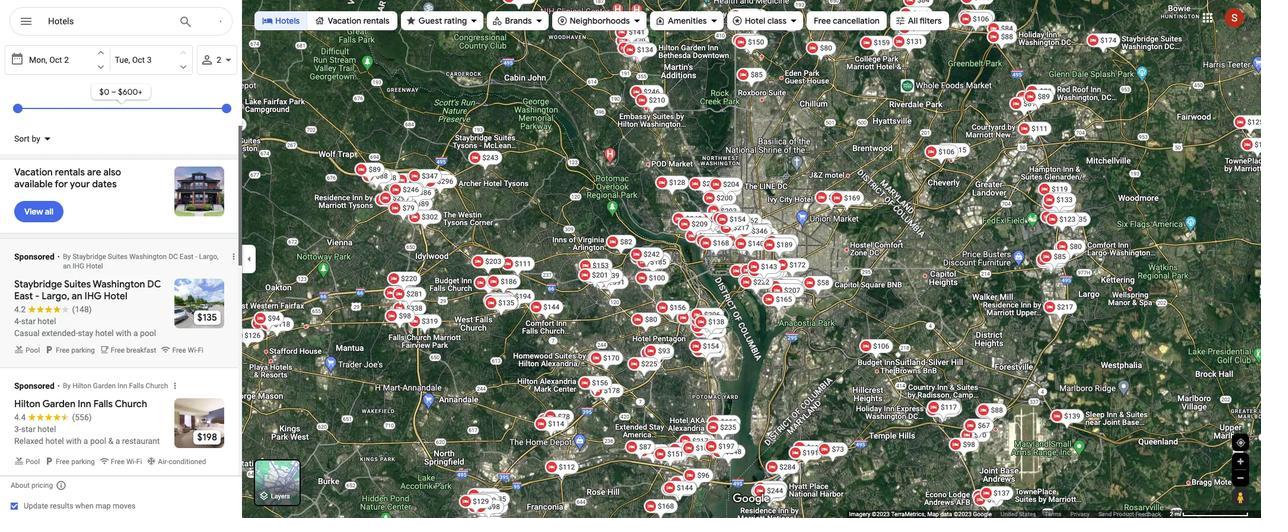 Task type: locate. For each thing, give the bounding box(es) containing it.
Hotels field
[[9, 7, 233, 36]]

when
[[75, 502, 94, 511]]

vacation inside option
[[328, 15, 362, 26]]

show your location image
[[1236, 438, 1247, 449]]

vacation right hotels
[[328, 15, 362, 26]]

1 ©2023 from the left
[[872, 512, 890, 518]]

collapse side panel image
[[243, 253, 256, 266]]

set check out one day later image
[[178, 62, 189, 72]]

dates
[[92, 179, 117, 191]]

send
[[1099, 512, 1112, 518]]

for
[[55, 179, 68, 191]]

view
[[24, 207, 43, 217]]

rentals for vacation rentals
[[364, 15, 390, 26]]

$0 – $600+
[[99, 87, 143, 97]]

product
[[1114, 512, 1135, 518]]

Hotels radio
[[255, 11, 308, 30]]

show street view coverage image
[[1233, 489, 1249, 507]]

oct
[[49, 55, 62, 65], [132, 55, 145, 65]]

map
[[928, 512, 939, 518]]

1 horizontal spatial vacation
[[328, 15, 362, 26]]

moves
[[113, 502, 136, 511]]

rentals
[[364, 15, 390, 26], [55, 167, 85, 179]]

none field inside hotels field
[[48, 14, 169, 28]]

send product feedback button
[[1099, 511, 1162, 519]]

0 horizontal spatial rentals
[[55, 167, 85, 179]]

all
[[909, 15, 918, 26]]

rating
[[444, 15, 467, 26]]

about pricing
[[11, 482, 53, 490]]

vacation rentals are also available for your dates main content
[[0, 43, 242, 519]]

rentals for vacation rentals are also available for your dates
[[55, 167, 85, 179]]

guest rating
[[419, 15, 467, 26]]

guest rating button
[[401, 8, 484, 34]]

footer
[[849, 511, 1170, 519]]

data
[[941, 512, 953, 518]]

0 vertical spatial rentals
[[364, 15, 390, 26]]

2 horizontal spatial 2
[[1170, 512, 1174, 518]]

sort by
[[14, 134, 40, 144]]

about pricing image
[[56, 481, 67, 491]]

map
[[96, 502, 111, 511]]

united
[[1001, 512, 1018, 518]]

send product feedback
[[1099, 512, 1162, 518]]

2 left mi
[[1170, 512, 1174, 518]]

Update results when map moves checkbox
[[11, 499, 136, 514]]

free cancellation
[[814, 15, 880, 26]]

sort by button
[[7, 126, 57, 152]]

rentals left guest
[[364, 15, 390, 26]]

vacation rentals are also available for your dates
[[14, 167, 121, 191]]

1 horizontal spatial ©2023
[[954, 512, 972, 518]]

2 oct from the left
[[132, 55, 145, 65]]

 button
[[9, 7, 43, 38]]

vacation
[[328, 15, 362, 26], [14, 167, 53, 179]]

©2023 right data
[[954, 512, 972, 518]]

vacation inside the vacation rentals are also available for your dates
[[14, 167, 53, 179]]

2 right set check out one day later image
[[217, 55, 221, 65]]

1 horizontal spatial rentals
[[364, 15, 390, 26]]

free cancellation button
[[807, 8, 887, 34]]

2 button
[[197, 45, 237, 75]]

united states
[[1001, 512, 1037, 518]]

footer containing imagery ©2023 terrametrics, map data ©2023 google
[[849, 511, 1170, 519]]

oct left 3
[[132, 55, 145, 65]]

terms
[[1045, 512, 1062, 518]]

0 horizontal spatial oct
[[49, 55, 62, 65]]

zoom out image
[[1237, 474, 1246, 483]]

vacation left for
[[14, 167, 53, 179]]

mi
[[1175, 512, 1182, 518]]

0 horizontal spatial vacation
[[14, 167, 53, 179]]

results for hotels feed
[[0, 126, 242, 482]]

0 horizontal spatial ©2023
[[872, 512, 890, 518]]

about
[[11, 482, 30, 490]]

oct right mon,
[[49, 55, 62, 65]]

toggle lodging type option group
[[255, 11, 397, 30]]

©2023 right imagery at the bottom right of the page
[[872, 512, 890, 518]]

imagery ©2023 terrametrics, map data ©2023 google
[[849, 512, 992, 518]]

rentals left are
[[55, 167, 85, 179]]

view all
[[24, 207, 53, 217]]

1 oct from the left
[[49, 55, 62, 65]]

feedback
[[1136, 512, 1162, 518]]

2 inside popup button
[[217, 55, 221, 65]]

rentals inside option
[[364, 15, 390, 26]]

states
[[1020, 512, 1037, 518]]

©2023
[[872, 512, 890, 518], [954, 512, 972, 518]]

1 horizontal spatial 2
[[217, 55, 221, 65]]

neighborhoods
[[570, 15, 630, 26]]

free
[[814, 15, 831, 26]]

0 vertical spatial vacation
[[328, 15, 362, 26]]

2 right mon,
[[64, 55, 69, 65]]

2
[[64, 55, 69, 65], [217, 55, 221, 65], [1170, 512, 1174, 518]]

1 horizontal spatial oct
[[132, 55, 145, 65]]

None field
[[48, 14, 169, 28]]

1 vertical spatial rentals
[[55, 167, 85, 179]]

footer inside google maps element
[[849, 511, 1170, 519]]

all filters
[[909, 15, 942, 26]]

class
[[768, 15, 787, 26]]

rentals inside the vacation rentals are also available for your dates
[[55, 167, 85, 179]]

0 horizontal spatial 2
[[64, 55, 69, 65]]

1 vertical spatial vacation
[[14, 167, 53, 179]]

tue, oct 3
[[115, 55, 152, 65]]



Task type: describe. For each thing, give the bounding box(es) containing it.
layers
[[271, 493, 290, 501]]

google account: sheryl atherton  
(sheryl.atherton@adept.ai) image
[[1226, 8, 1245, 27]]

–
[[111, 87, 116, 97]]

vacation for vacation rentals are also available for your dates
[[14, 167, 53, 179]]

zoom in image
[[1237, 458, 1246, 466]]

set check in one day earlier image
[[95, 47, 106, 58]]

2 inside group
[[64, 55, 69, 65]]

brands
[[505, 15, 532, 26]]

neighborhoods button
[[552, 8, 647, 34]]

2 mi button
[[1170, 512, 1249, 518]]

privacy
[[1071, 512, 1090, 518]]

mon, oct 2
[[29, 55, 69, 65]]

2 mi
[[1170, 512, 1182, 518]]

2 ©2023 from the left
[[954, 512, 972, 518]]

vacation for vacation rentals
[[328, 15, 362, 26]]

also
[[103, 167, 121, 179]]

vacation rentals
[[328, 15, 390, 26]]

google
[[974, 512, 992, 518]]

hotel
[[745, 15, 766, 26]]

imagery
[[849, 512, 871, 518]]

google maps element
[[0, 0, 1262, 519]]

by
[[32, 134, 40, 144]]

privacy button
[[1071, 511, 1090, 519]]

2 for 2 mi
[[1170, 512, 1174, 518]]

3
[[147, 55, 152, 65]]

united states button
[[1001, 511, 1037, 519]]

guest
[[419, 15, 442, 26]]

oct for 2
[[49, 55, 62, 65]]

oct for 3
[[132, 55, 145, 65]]

update
[[24, 502, 48, 511]]

amenities button
[[650, 8, 724, 34]]

available
[[14, 179, 53, 191]]

Vacation rentals radio
[[308, 11, 397, 30]]

are
[[87, 167, 101, 179]]

update results when map moves
[[24, 502, 136, 511]]

amenities
[[668, 15, 707, 26]]

all filters button
[[891, 8, 949, 34]]

hotels
[[275, 15, 300, 26]]

filters
[[920, 15, 942, 26]]

price per night region
[[5, 75, 237, 126]]

 search field
[[9, 7, 233, 38]]

results
[[50, 502, 73, 511]]

set check in one day later image
[[95, 62, 106, 72]]

view all button
[[14, 198, 64, 226]]

monday, october 2 to tuesday, october 3 group
[[5, 45, 193, 75]]

2 for 2
[[217, 55, 221, 65]]

$0
[[99, 87, 109, 97]]

sort
[[14, 134, 30, 144]]

brands button
[[487, 8, 549, 34]]


[[19, 13, 33, 30]]

terms button
[[1045, 511, 1062, 519]]

mon,
[[29, 55, 47, 65]]

tue,
[[115, 55, 130, 65]]

hotel class button
[[727, 8, 804, 34]]

set check out one day earlier image
[[178, 47, 189, 58]]

cancellation
[[833, 15, 880, 26]]

all
[[45, 207, 53, 217]]

your
[[70, 179, 90, 191]]

terrametrics,
[[892, 512, 926, 518]]

pricing
[[31, 482, 53, 490]]

hotel class
[[745, 15, 787, 26]]

$600+
[[118, 87, 143, 97]]



Task type: vqa. For each thing, say whether or not it's contained in the screenshot.
John Adams Image
no



